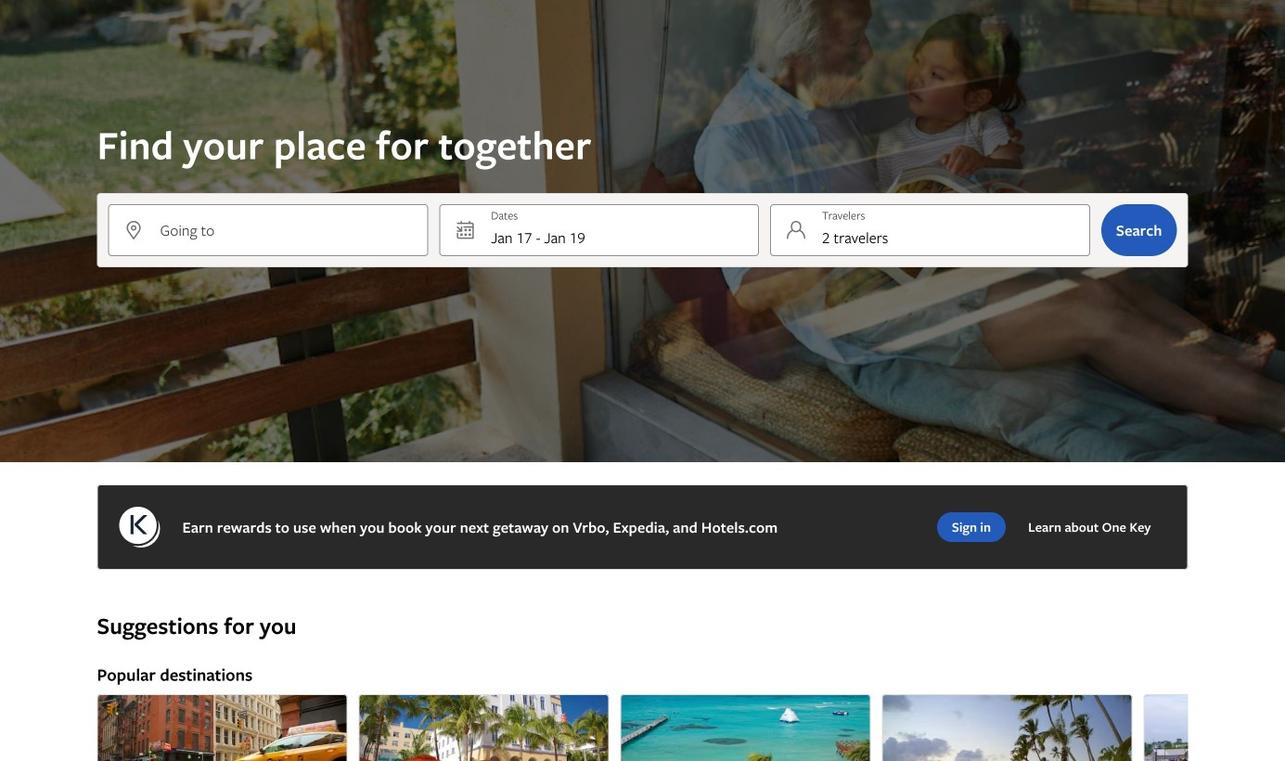 Task type: describe. For each thing, give the bounding box(es) containing it.
bayahibe beach featuring a beach, a sunset and tropical scenes image
[[882, 694, 1133, 761]]

cancun which includes a sandy beach, landscape views and general coastal views image
[[621, 694, 871, 761]]

soho - tribeca which includes street scenes and a city image
[[97, 694, 348, 761]]

atlantic city aquarium which includes a marina, boating and a coastal town image
[[1144, 694, 1286, 761]]

wizard region
[[0, 0, 1286, 462]]



Task type: locate. For each thing, give the bounding box(es) containing it.
miami beach featuring a city and street scenes image
[[359, 694, 609, 761]]



Task type: vqa. For each thing, say whether or not it's contained in the screenshot.
Recently viewed region
no



